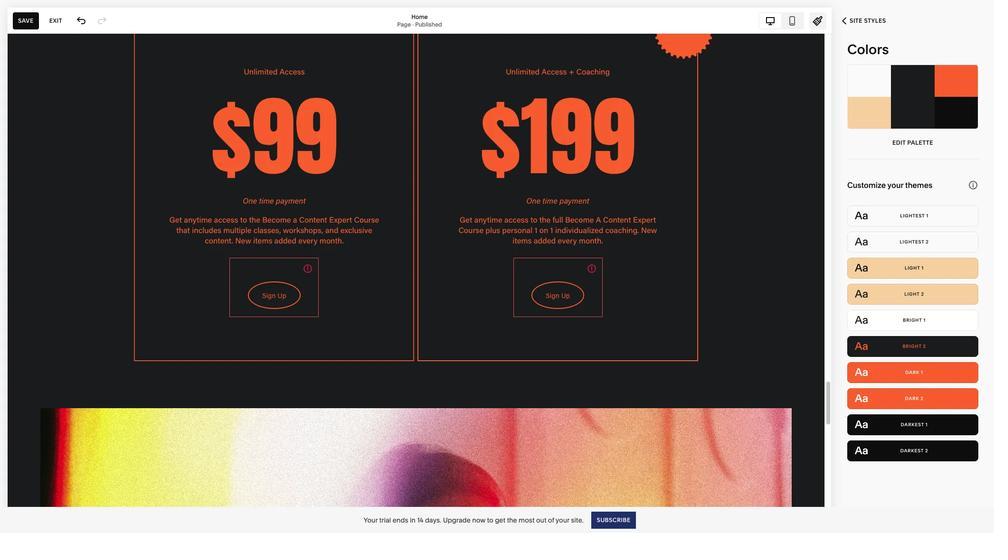 Task type: describe. For each thing, give the bounding box(es) containing it.
aa for dark 1
[[856, 366, 869, 379]]

save
[[18, 17, 34, 24]]

most
[[519, 516, 535, 525]]

aa for dark 2
[[856, 393, 869, 405]]

trial
[[380, 516, 391, 525]]

aa for light 1
[[856, 262, 869, 275]]

your trial ends in 14 days. upgrade now to get the most out of your site.
[[364, 516, 584, 525]]

out
[[537, 516, 547, 525]]

published
[[415, 21, 442, 28]]

dark for dark 2
[[906, 396, 920, 402]]

to
[[488, 516, 494, 525]]

days.
[[425, 516, 442, 525]]

2 for bright 2
[[924, 344, 927, 349]]

edit palette button
[[848, 135, 979, 152]]

the
[[507, 516, 518, 525]]

aa for darkest 1
[[856, 419, 869, 432]]

·
[[413, 21, 414, 28]]

bright 2
[[903, 344, 927, 349]]

0 horizontal spatial your
[[556, 516, 570, 525]]

bright for bright 1
[[904, 318, 923, 323]]

bright 1
[[904, 318, 927, 323]]

light 2
[[905, 292, 925, 297]]

site styles
[[850, 17, 887, 24]]

1 for bright 1
[[924, 318, 927, 323]]

light for light 1
[[906, 266, 921, 271]]

site
[[850, 17, 863, 24]]

1 for darkest 1
[[926, 423, 929, 428]]

1 horizontal spatial your
[[888, 181, 904, 190]]

customize
[[848, 181, 887, 190]]

lightest 1
[[901, 213, 929, 219]]

2 for dark 2
[[921, 396, 924, 402]]

edit
[[893, 139, 907, 146]]

14
[[417, 516, 424, 525]]

aa for darkest 2
[[856, 445, 869, 458]]

home
[[412, 13, 428, 20]]

aa for lightest 1
[[856, 210, 869, 222]]

subscribe button
[[592, 512, 636, 529]]

2 for light 2
[[922, 292, 925, 297]]

light for light 2
[[905, 292, 921, 297]]

1 for dark 1
[[922, 370, 924, 376]]

styles
[[865, 17, 887, 24]]

lightest 2
[[901, 240, 930, 245]]



Task type: vqa. For each thing, say whether or not it's contained in the screenshot.
Website
no



Task type: locate. For each thing, give the bounding box(es) containing it.
lightest for lightest 2
[[901, 240, 925, 245]]

customize your themes
[[848, 181, 933, 190]]

1 bright from the top
[[904, 318, 923, 323]]

bright down bright 1
[[903, 344, 922, 349]]

1 vertical spatial darkest
[[901, 449, 925, 454]]

dark 2
[[906, 396, 924, 402]]

edit palette
[[893, 139, 934, 146]]

dark
[[906, 370, 920, 376], [906, 396, 920, 402]]

2 for darkest 2
[[926, 449, 929, 454]]

2 down bright 1
[[924, 344, 927, 349]]

darkest down dark 2
[[902, 423, 925, 428]]

9 aa from the top
[[856, 419, 869, 432]]

1 vertical spatial light
[[905, 292, 921, 297]]

6 aa from the top
[[856, 340, 869, 353]]

ends
[[393, 516, 409, 525]]

2
[[927, 240, 930, 245], [922, 292, 925, 297], [924, 344, 927, 349], [921, 396, 924, 402], [926, 449, 929, 454]]

your
[[888, 181, 904, 190], [556, 516, 570, 525]]

site styles button
[[832, 10, 897, 31]]

site.
[[571, 516, 584, 525]]

2 down lightest 1
[[927, 240, 930, 245]]

0 vertical spatial light
[[906, 266, 921, 271]]

5 aa from the top
[[856, 314, 869, 327]]

darkest 2
[[901, 449, 929, 454]]

tab list
[[760, 13, 804, 28]]

in
[[410, 516, 416, 525]]

your right of
[[556, 516, 570, 525]]

colors
[[848, 41, 890, 58]]

palette
[[908, 139, 934, 146]]

1 up darkest 2
[[926, 423, 929, 428]]

your
[[364, 516, 378, 525]]

home page · published
[[398, 13, 442, 28]]

1 vertical spatial lightest
[[901, 240, 925, 245]]

0 vertical spatial bright
[[904, 318, 923, 323]]

get
[[495, 516, 506, 525]]

save button
[[13, 12, 39, 29]]

themes
[[906, 181, 933, 190]]

aa for lightest 2
[[856, 236, 869, 249]]

2 for lightest 2
[[927, 240, 930, 245]]

1 aa from the top
[[856, 210, 869, 222]]

aa for bright 1
[[856, 314, 869, 327]]

dark down bright 2
[[906, 370, 920, 376]]

bright for bright 2
[[903, 344, 922, 349]]

1 vertical spatial dark
[[906, 396, 920, 402]]

1 for lightest 1
[[927, 213, 929, 219]]

0 vertical spatial lightest
[[901, 213, 926, 219]]

light 1
[[906, 266, 925, 271]]

3 aa from the top
[[856, 262, 869, 275]]

1 down lightest 2 in the top right of the page
[[922, 266, 925, 271]]

aa
[[856, 210, 869, 222], [856, 236, 869, 249], [856, 262, 869, 275], [856, 288, 869, 301], [856, 314, 869, 327], [856, 340, 869, 353], [856, 366, 869, 379], [856, 393, 869, 405], [856, 419, 869, 432], [856, 445, 869, 458]]

darkest down darkest 1 on the bottom of page
[[901, 449, 925, 454]]

lightest for lightest 1
[[901, 213, 926, 219]]

2 up darkest 1 on the bottom of page
[[921, 396, 924, 402]]

bright
[[904, 318, 923, 323], [903, 344, 922, 349]]

subscribe
[[597, 517, 631, 524]]

2 bright from the top
[[903, 344, 922, 349]]

1 vertical spatial bright
[[903, 344, 922, 349]]

1 down bright 2
[[922, 370, 924, 376]]

dark up darkest 1 on the bottom of page
[[906, 396, 920, 402]]

lightest
[[901, 213, 926, 219], [901, 240, 925, 245]]

1
[[927, 213, 929, 219], [922, 266, 925, 271], [924, 318, 927, 323], [922, 370, 924, 376], [926, 423, 929, 428]]

10 aa from the top
[[856, 445, 869, 458]]

0 vertical spatial dark
[[906, 370, 920, 376]]

8 aa from the top
[[856, 393, 869, 405]]

darkest
[[902, 423, 925, 428], [901, 449, 925, 454]]

dark for dark 1
[[906, 370, 920, 376]]

1 up bright 2
[[924, 318, 927, 323]]

1 vertical spatial your
[[556, 516, 570, 525]]

light up bright 1
[[905, 292, 921, 297]]

darkest for darkest 1
[[902, 423, 925, 428]]

now
[[473, 516, 486, 525]]

lightest up lightest 2 in the top right of the page
[[901, 213, 926, 219]]

0 vertical spatial darkest
[[902, 423, 925, 428]]

7 aa from the top
[[856, 366, 869, 379]]

1 for light 1
[[922, 266, 925, 271]]

bright down light 2
[[904, 318, 923, 323]]

your left the "themes"
[[888, 181, 904, 190]]

2 down light 1
[[922, 292, 925, 297]]

upgrade
[[443, 516, 471, 525]]

1 up lightest 2 in the top right of the page
[[927, 213, 929, 219]]

aa for light 2
[[856, 288, 869, 301]]

darkest 1
[[902, 423, 929, 428]]

4 aa from the top
[[856, 288, 869, 301]]

dark 1
[[906, 370, 924, 376]]

2 down darkest 1 on the bottom of page
[[926, 449, 929, 454]]

lightest down lightest 1
[[901, 240, 925, 245]]

0 vertical spatial your
[[888, 181, 904, 190]]

light up light 2
[[906, 266, 921, 271]]

exit
[[49, 17, 62, 24]]

2 aa from the top
[[856, 236, 869, 249]]

of
[[548, 516, 555, 525]]

light
[[906, 266, 921, 271], [905, 292, 921, 297]]

exit button
[[44, 12, 68, 29]]

darkest for darkest 2
[[901, 449, 925, 454]]

page
[[398, 21, 411, 28]]

aa for bright 2
[[856, 340, 869, 353]]



